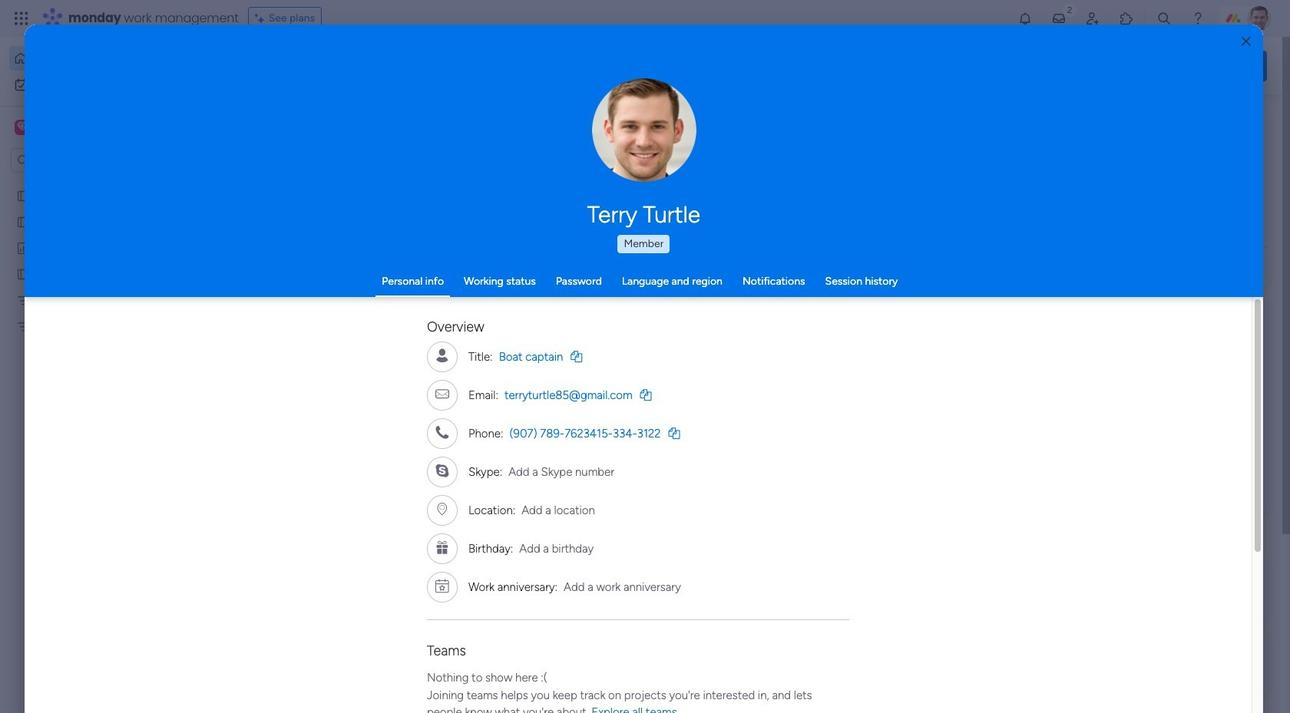 Task type: locate. For each thing, give the bounding box(es) containing it.
list box
[[0, 179, 196, 547]]

component image
[[508, 305, 522, 318], [759, 305, 773, 318]]

2 horizontal spatial add to favorites image
[[958, 281, 973, 296]]

1 horizontal spatial public dashboard image
[[759, 280, 776, 297]]

1 vertical spatial public dashboard image
[[759, 280, 776, 297]]

add to favorites image for first component icon from right
[[958, 281, 973, 296]]

getting started element
[[1037, 560, 1268, 621]]

workspace image
[[15, 119, 30, 136], [17, 119, 28, 136]]

1 vertical spatial copied! image
[[640, 389, 652, 401]]

copied! image
[[571, 351, 583, 362], [640, 389, 652, 401]]

public board image
[[16, 214, 31, 229], [16, 267, 31, 281], [257, 280, 274, 297], [508, 280, 525, 297]]

option
[[9, 46, 187, 71], [9, 72, 187, 97], [0, 182, 196, 185]]

0 horizontal spatial component image
[[508, 305, 522, 318]]

terry turtle image
[[1248, 6, 1272, 31]]

invite members image
[[1086, 11, 1101, 26]]

0 vertical spatial public dashboard image
[[16, 240, 31, 255]]

public dashboard image
[[16, 240, 31, 255], [759, 280, 776, 297]]

add to favorites image
[[707, 281, 722, 296], [958, 281, 973, 296], [456, 469, 471, 484]]

copied! image
[[669, 428, 680, 439]]

2 vertical spatial option
[[0, 182, 196, 185]]

2 component image from the left
[[759, 305, 773, 318]]

1 horizontal spatial copied! image
[[640, 389, 652, 401]]

0 horizontal spatial add to favorites image
[[456, 469, 471, 484]]

2 workspace image from the left
[[17, 119, 28, 136]]

1 horizontal spatial add to favorites image
[[707, 281, 722, 296]]

notifications image
[[1018, 11, 1033, 26]]

templates image image
[[1051, 309, 1254, 415]]

Search in workspace field
[[32, 152, 128, 169]]

0 vertical spatial option
[[9, 46, 187, 71]]

0 vertical spatial copied! image
[[571, 351, 583, 362]]

help center element
[[1037, 634, 1268, 695]]

public dashboard image inside 'quick search results' list box
[[759, 280, 776, 297]]

1 horizontal spatial component image
[[759, 305, 773, 318]]

0 horizontal spatial copied! image
[[571, 351, 583, 362]]

quick search results list box
[[237, 144, 1000, 535]]



Task type: vqa. For each thing, say whether or not it's contained in the screenshot.
1st component icon from the right
yes



Task type: describe. For each thing, give the bounding box(es) containing it.
monday marketplace image
[[1119, 11, 1135, 26]]

dapulse x slim image
[[1245, 111, 1263, 130]]

close image
[[1242, 36, 1251, 47]]

1 vertical spatial option
[[9, 72, 187, 97]]

0 horizontal spatial public dashboard image
[[16, 240, 31, 255]]

2 image
[[1063, 1, 1077, 18]]

workspace selection element
[[15, 118, 128, 138]]

see plans image
[[255, 10, 269, 27]]

search everything image
[[1157, 11, 1172, 26]]

remove from favorites image
[[456, 281, 471, 296]]

add to favorites image for second component icon from right
[[707, 281, 722, 296]]

1 component image from the left
[[508, 305, 522, 318]]

select product image
[[14, 11, 29, 26]]

public board image
[[16, 188, 31, 203]]

component image
[[257, 305, 270, 318]]

help image
[[1191, 11, 1206, 26]]

update feed image
[[1052, 11, 1067, 26]]

1 workspace image from the left
[[15, 119, 30, 136]]



